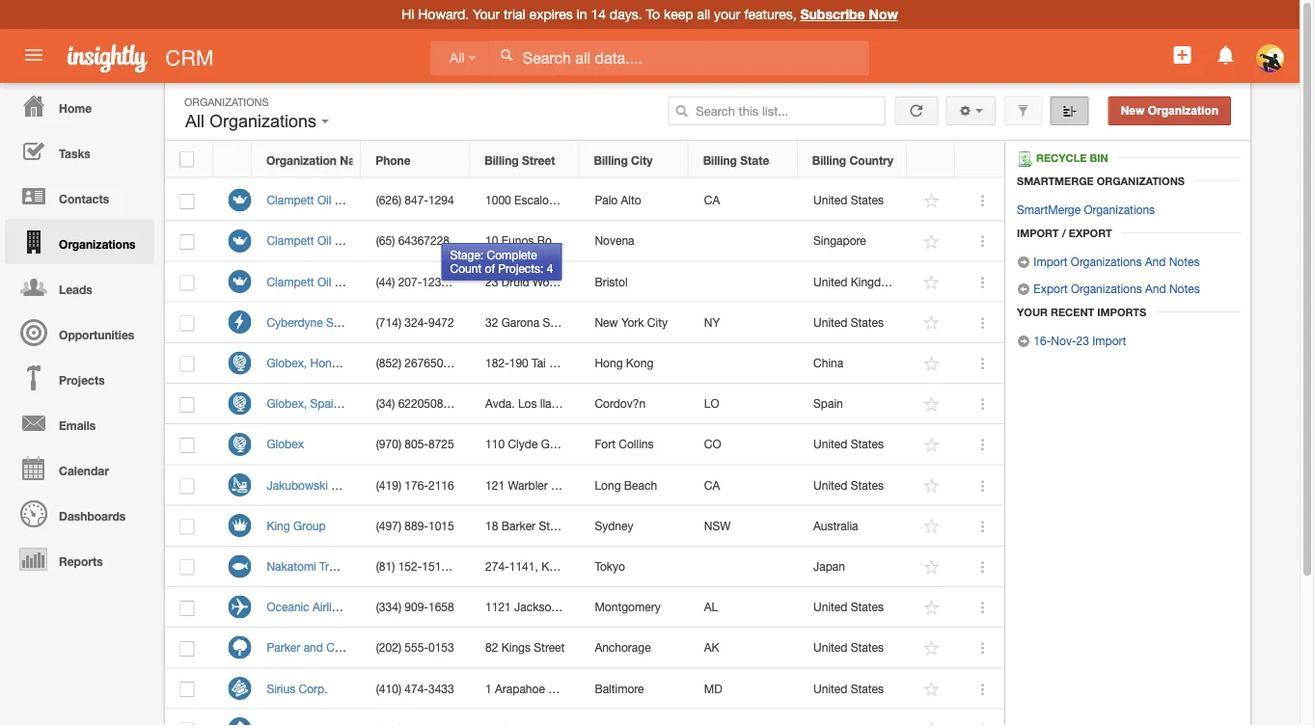 Task type: vqa. For each thing, say whether or not it's contained in the screenshot.


Task type: describe. For each thing, give the bounding box(es) containing it.
clampett for clampett oil and gas, singapore
[[267, 234, 314, 248]]

circle arrow right image
[[1017, 256, 1031, 269]]

dashboards
[[59, 510, 126, 523]]

hi
[[402, 6, 414, 22]]

23 inside 23 druid woods cell
[[486, 275, 498, 288]]

4567
[[446, 275, 472, 288]]

1000 escalon street palo alto
[[486, 194, 641, 207]]

organizations
[[1097, 175, 1185, 187]]

york
[[622, 316, 644, 329]]

274-
[[486, 560, 509, 574]]

united states for long beach
[[814, 479, 884, 492]]

new for new york city
[[595, 316, 618, 329]]

(65) 64367228
[[376, 234, 450, 248]]

and for (65)
[[335, 234, 354, 248]]

ca for 121 warbler crossing long beach
[[704, 479, 720, 492]]

in
[[577, 6, 587, 22]]

(497) 889-1015
[[376, 519, 454, 533]]

clampett oil and gas, uk
[[267, 275, 401, 288]]

states for new york city
[[851, 316, 884, 329]]

ak
[[704, 641, 720, 655]]

country
[[850, 153, 894, 167]]

847-
[[405, 194, 429, 207]]

follow image for long beach
[[923, 477, 941, 496]]

united states for palo alto
[[814, 194, 884, 207]]

cordov?n cell
[[580, 384, 689, 425]]

nsw cell
[[689, 506, 799, 547]]

united for anchorage
[[814, 641, 848, 655]]

billing for billing state
[[703, 153, 737, 167]]

expires
[[530, 6, 573, 22]]

oceanic airlines link
[[267, 601, 360, 614]]

australia cell
[[799, 506, 908, 547]]

corp. left 152-
[[361, 560, 390, 574]]

18 barker street cell
[[471, 506, 580, 547]]

new york city
[[595, 316, 668, 329]]

110 clyde gallagher street cell
[[471, 425, 625, 466]]

globex link
[[267, 438, 314, 451]]

ca cell for alto
[[689, 180, 799, 221]]

row containing globex, hong kong
[[165, 343, 1005, 384]]

organizations for all organizations
[[209, 111, 317, 131]]

(334)
[[376, 601, 402, 614]]

(44) 207-123-4567 cell
[[361, 262, 472, 303]]

china cell
[[799, 343, 908, 384]]

united states for montgomery
[[814, 601, 884, 614]]

cog image
[[959, 104, 973, 118]]

leads link
[[5, 264, 154, 310]]

110 clyde gallagher street
[[486, 438, 625, 451]]

long
[[595, 479, 621, 492]]

row containing sirius corp.
[[165, 669, 1005, 710]]

united kingdom
[[814, 275, 898, 288]]

889-
[[405, 519, 429, 533]]

spain inside cell
[[814, 397, 843, 411]]

1121 jackson alley cell
[[471, 588, 586, 628]]

import for import organizations and notes
[[1034, 255, 1068, 268]]

(419) 176-2116
[[376, 479, 454, 492]]

australia
[[814, 519, 859, 533]]

street for 32 garona street
[[543, 316, 574, 329]]

oil for (626) 847-1294
[[317, 194, 331, 207]]

show sidebar image
[[1063, 104, 1077, 118]]

singapore cell
[[799, 221, 908, 262]]

follow image for bristol
[[923, 274, 941, 292]]

follow image for nsw
[[923, 518, 941, 536]]

26765046
[[405, 356, 456, 370]]

555-
[[405, 641, 429, 655]]

parker and company (202) 555-0153
[[267, 641, 454, 655]]

1 arapahoe point
[[486, 682, 575, 696]]

row containing organization name
[[165, 142, 1004, 178]]

Search this list... text field
[[668, 97, 885, 125]]

united states cell for new york city
[[799, 303, 908, 343]]

1658
[[429, 601, 454, 614]]

909-
[[405, 601, 429, 614]]

0 vertical spatial city
[[631, 153, 653, 167]]

2 follow image from the top
[[923, 355, 941, 373]]

united for palo alto
[[814, 194, 848, 207]]

(44) 207-123-4567
[[376, 275, 472, 288]]

4 follow image from the top
[[923, 559, 941, 577]]

united for bristol
[[814, 275, 848, 288]]

cordov?n
[[595, 397, 646, 411]]

china
[[814, 356, 844, 370]]

622050858
[[398, 397, 456, 411]]

(65) 64367228 cell
[[361, 221, 471, 262]]

organizations for import organizations and notes
[[1071, 255, 1142, 268]]

all for all organizations
[[185, 111, 205, 131]]

32
[[486, 316, 498, 329]]

(497) 889-1015 cell
[[361, 506, 471, 547]]

all
[[697, 6, 710, 22]]

(34)
[[376, 397, 395, 411]]

united states cell for montgomery
[[799, 588, 908, 628]]

street up the escalon
[[522, 153, 555, 167]]

nsw
[[704, 519, 731, 533]]

recycle bin
[[1037, 152, 1109, 164]]

and for (626)
[[335, 194, 354, 207]]

182-190 tai lin pai road cell
[[471, 343, 615, 384]]

tasks
[[59, 147, 90, 160]]

ny cell
[[689, 303, 799, 343]]

16-
[[1034, 334, 1051, 347]]

of
[[485, 262, 495, 276]]

recent
[[1051, 306, 1095, 319]]

23 druid woods
[[486, 275, 569, 288]]

82 kings street
[[486, 641, 565, 655]]

united states for anchorage
[[814, 641, 884, 655]]

pai
[[568, 356, 584, 370]]

0153
[[429, 641, 454, 655]]

18 barker street
[[486, 519, 570, 533]]

23 inside 16-nov-23 import link
[[1077, 334, 1090, 347]]

road inside 182-190 tai lin pai road "cell"
[[587, 356, 615, 370]]

row containing king group
[[165, 506, 1005, 547]]

stage:
[[450, 248, 484, 262]]

3433
[[429, 682, 454, 696]]

jakubowski llc
[[267, 479, 353, 492]]

152-
[[398, 560, 422, 574]]

row containing globex, spain
[[165, 384, 1005, 425]]

name
[[340, 153, 372, 167]]

export organizations and notes
[[1031, 282, 1200, 295]]

new york city cell
[[580, 303, 689, 343]]

novena cell
[[580, 221, 689, 262]]

billing for billing country
[[812, 153, 847, 167]]

10 eunos road 8
[[486, 234, 575, 248]]

home
[[59, 101, 92, 115]]

row containing parker and company
[[165, 628, 1005, 669]]

organizations inside 'link'
[[59, 237, 136, 251]]

tokyo cell
[[580, 547, 689, 588]]

0 vertical spatial organization
[[1148, 104, 1219, 117]]

jakubowski
[[267, 479, 328, 492]]

notes for export organizations and notes
[[1170, 282, 1200, 295]]

palo alto cell
[[580, 180, 689, 221]]

united for fort collins
[[814, 438, 848, 451]]

182-190 tai lin pai road
[[486, 356, 615, 370]]

and for import organizations and notes
[[1145, 255, 1166, 268]]

recycle
[[1037, 152, 1087, 164]]

emails
[[59, 419, 96, 432]]

avda. los llanos 34 cell
[[471, 384, 587, 425]]

states for baltimore
[[851, 682, 884, 696]]

smartmerge for smartmerge organizations
[[1017, 175, 1094, 187]]

/
[[1062, 227, 1066, 239]]

calendar link
[[5, 446, 154, 491]]

systems
[[326, 316, 371, 329]]

gas, for (44) 207-123-4567
[[357, 275, 381, 288]]

road inside 10 eunos road 8 cell
[[537, 234, 565, 248]]

spain cell
[[799, 384, 908, 425]]

globex, spain link
[[267, 397, 350, 411]]

sirius corp.
[[267, 682, 328, 696]]

parker
[[267, 641, 300, 655]]

(34) 622050858 cell
[[361, 384, 471, 425]]

tai
[[532, 356, 546, 370]]

md cell
[[689, 669, 799, 710]]

united for long beach
[[814, 479, 848, 492]]

(970) 805-8725
[[376, 438, 454, 451]]

to
[[646, 6, 660, 22]]

street inside 110 clyde gallagher street cell
[[594, 438, 625, 451]]

9 follow image from the top
[[923, 722, 941, 726]]

united states cell for long beach
[[799, 466, 908, 506]]

smartmerge for smartmerge organizations
[[1017, 203, 1081, 216]]

all for all
[[450, 51, 465, 66]]

16-nov-23 import
[[1031, 334, 1127, 347]]

united for montgomery
[[814, 601, 848, 614]]

states for anchorage
[[851, 641, 884, 655]]

states for fort collins
[[851, 438, 884, 451]]

states for palo alto
[[851, 194, 884, 207]]

count
[[450, 262, 482, 276]]

2116
[[429, 479, 454, 492]]

new organization
[[1121, 104, 1219, 117]]

palo
[[595, 194, 618, 207]]

34
[[574, 397, 587, 411]]

arapahoe
[[495, 682, 545, 696]]

follow image for palo alto
[[923, 192, 941, 210]]

bristol cell
[[580, 262, 689, 303]]

sydney
[[595, 519, 634, 533]]

fort collins cell
[[580, 425, 689, 466]]

subscribe
[[801, 6, 865, 22]]

white image
[[500, 48, 513, 62]]

garona
[[502, 316, 540, 329]]

united states for fort collins
[[814, 438, 884, 451]]

64367228
[[398, 234, 450, 248]]

hong inside cell
[[595, 356, 623, 370]]

united states for baltimore
[[814, 682, 884, 696]]

15 row from the top
[[165, 710, 1005, 726]]

follow image for novena
[[923, 233, 941, 251]]

(626) 847-1294 cell
[[361, 180, 471, 221]]

notifications image
[[1215, 43, 1238, 67]]

import inside 16-nov-23 import link
[[1093, 334, 1127, 347]]

montgomery
[[595, 601, 661, 614]]

lin
[[549, 356, 565, 370]]

(970)
[[376, 438, 402, 451]]

805-
[[405, 438, 429, 451]]



Task type: locate. For each thing, give the bounding box(es) containing it.
alley
[[561, 601, 586, 614]]

billing up 1000
[[485, 153, 519, 167]]

2 united states cell from the top
[[799, 303, 908, 343]]

oil up cyberdyne systems corp.
[[317, 275, 331, 288]]

king group link
[[267, 519, 335, 533]]

united states cell
[[799, 180, 908, 221], [799, 303, 908, 343], [799, 425, 908, 466], [799, 466, 908, 506], [799, 588, 908, 628], [799, 628, 908, 669], [799, 669, 908, 710]]

united states cell for baltimore
[[799, 669, 908, 710]]

united for new york city
[[814, 316, 848, 329]]

organizations
[[184, 96, 269, 108], [209, 111, 317, 131], [1084, 203, 1155, 216], [59, 237, 136, 251], [1071, 255, 1142, 268], [1071, 282, 1142, 295]]

2 vertical spatial oil
[[317, 275, 331, 288]]

0 vertical spatial import
[[1017, 227, 1059, 239]]

2 globex, from the top
[[267, 397, 307, 411]]

176-
[[405, 479, 429, 492]]

2 gas, from the top
[[357, 275, 381, 288]]

3 clampett from the top
[[267, 275, 314, 288]]

clampett oil and gas, uk link
[[267, 275, 410, 288]]

(714) 324-9472
[[376, 316, 454, 329]]

spain down 'china'
[[814, 397, 843, 411]]

clampett for clampett oil and gas, uk
[[267, 275, 314, 288]]

road right pai
[[587, 356, 615, 370]]

all down howard.
[[450, 51, 465, 66]]

1 globex, from the top
[[267, 356, 307, 370]]

0 horizontal spatial 23
[[486, 275, 498, 288]]

corp. left "324-"
[[374, 316, 403, 329]]

ny
[[704, 316, 720, 329]]

nakatomi trading corp. link
[[267, 560, 400, 574]]

spain down globex, hong kong link
[[310, 397, 340, 411]]

3 states from the top
[[851, 438, 884, 451]]

1 follow image from the top
[[923, 192, 941, 210]]

follow image for anchorage
[[923, 640, 941, 658]]

street right garona
[[543, 316, 574, 329]]

12 row from the top
[[165, 588, 1005, 628]]

billing country
[[812, 153, 894, 167]]

5 states from the top
[[851, 601, 884, 614]]

0 vertical spatial road
[[537, 234, 565, 248]]

1 oil from the top
[[317, 194, 331, 207]]

1 vertical spatial oil
[[317, 234, 331, 248]]

23 down the your recent imports
[[1077, 334, 1090, 347]]

search image
[[675, 104, 688, 118]]

clampett oil and gas, singapore link
[[267, 234, 447, 248]]

3 follow image from the top
[[923, 274, 941, 292]]

1 vertical spatial organization
[[266, 153, 337, 167]]

1 united states cell from the top
[[799, 180, 908, 221]]

contacts link
[[5, 174, 154, 219]]

13 row from the top
[[165, 628, 1005, 669]]

and for (44)
[[335, 275, 354, 288]]

kong
[[342, 356, 369, 370], [626, 356, 654, 370]]

0 vertical spatial gas,
[[357, 234, 381, 248]]

1 kong from the left
[[342, 356, 369, 370]]

emails link
[[5, 401, 154, 446]]

121
[[486, 479, 505, 492]]

jackson
[[515, 601, 558, 614]]

imports
[[1098, 306, 1147, 319]]

and up systems
[[335, 275, 354, 288]]

0 vertical spatial 23
[[486, 275, 498, 288]]

all
[[450, 51, 465, 66], [185, 111, 205, 131]]

clampett up clampett oil and gas, uk
[[267, 234, 314, 248]]

474-
[[405, 682, 429, 696]]

1000
[[486, 194, 511, 207]]

6 united states from the top
[[814, 641, 884, 655]]

6 row from the top
[[165, 343, 1005, 384]]

your recent imports
[[1017, 306, 1147, 319]]

street for 82 kings street
[[534, 641, 565, 655]]

singapore up 'united kingdom' cell on the right of the page
[[814, 234, 866, 248]]

1 billing from the left
[[485, 153, 519, 167]]

organization up clampett oil and gas corp.
[[266, 153, 337, 167]]

row containing clampett oil and gas, singapore
[[165, 221, 1005, 262]]

4 united states from the top
[[814, 479, 884, 492]]

fort
[[595, 438, 616, 451]]

new right show sidebar image
[[1121, 104, 1145, 117]]

follow image for montgomery
[[923, 599, 941, 618]]

4 follow image from the top
[[923, 396, 941, 414]]

billing for billing city
[[594, 153, 628, 167]]

3 oil from the top
[[317, 275, 331, 288]]

0 vertical spatial smartmerge
[[1017, 175, 1094, 187]]

8 follow image from the top
[[923, 640, 941, 658]]

import left /
[[1017, 227, 1059, 239]]

street inside 32 garona street cell
[[543, 316, 574, 329]]

bristol
[[595, 275, 628, 288]]

circle arrow left image
[[1017, 283, 1031, 296]]

show list view filters image
[[1017, 104, 1030, 118]]

1 notes from the top
[[1169, 255, 1200, 268]]

6 united states cell from the top
[[799, 628, 908, 669]]

2 notes from the top
[[1170, 282, 1200, 295]]

your left trial
[[473, 6, 500, 22]]

1 follow image from the top
[[923, 314, 941, 333]]

1 vertical spatial export
[[1034, 282, 1068, 295]]

2 kong from the left
[[626, 356, 654, 370]]

import down imports
[[1093, 334, 1127, 347]]

1 vertical spatial your
[[1017, 306, 1048, 319]]

oceanic
[[267, 601, 309, 614]]

clampett for clampett oil and gas corp.
[[267, 194, 314, 207]]

(419) 176-2116 cell
[[361, 466, 471, 506]]

subscribe now link
[[801, 6, 898, 22]]

and
[[1145, 255, 1166, 268], [1146, 282, 1166, 295]]

14 row from the top
[[165, 669, 1005, 710]]

contacts
[[59, 192, 109, 206]]

0 horizontal spatial export
[[1034, 282, 1068, 295]]

1 vertical spatial all
[[185, 111, 205, 131]]

organization down notifications icon
[[1148, 104, 1219, 117]]

1
[[486, 682, 492, 696]]

lo
[[704, 397, 720, 411]]

None checkbox
[[180, 275, 194, 291], [180, 357, 194, 372], [180, 438, 194, 454], [180, 560, 194, 576], [180, 601, 194, 617], [180, 683, 194, 698], [180, 275, 194, 291], [180, 357, 194, 372], [180, 438, 194, 454], [180, 560, 194, 576], [180, 601, 194, 617], [180, 683, 194, 698]]

cyberdyne
[[267, 316, 323, 329]]

1 singapore from the left
[[385, 234, 437, 248]]

oil down the organization name phone
[[317, 194, 331, 207]]

point
[[548, 682, 575, 696]]

crm
[[165, 45, 214, 70]]

0 horizontal spatial singapore
[[385, 234, 437, 248]]

gas, left the uk
[[357, 275, 381, 288]]

billing up palo
[[594, 153, 628, 167]]

export down smartmerge organizations
[[1069, 227, 1112, 239]]

smartmerge organizations
[[1017, 203, 1155, 216]]

keep
[[664, 6, 693, 22]]

globex,
[[267, 356, 307, 370], [267, 397, 307, 411]]

days.
[[610, 6, 642, 22]]

smartmerge up /
[[1017, 203, 1081, 216]]

globex, hong kong (852) 26765046
[[267, 356, 456, 370]]

0 vertical spatial all
[[450, 51, 465, 66]]

0 horizontal spatial kong
[[342, 356, 369, 370]]

1 arapahoe point cell
[[471, 669, 580, 710]]

Search all data.... text field
[[489, 40, 869, 75]]

fort collins
[[595, 438, 654, 451]]

parker and company link
[[267, 641, 386, 655]]

smartmerge organizations
[[1017, 175, 1185, 187]]

your
[[473, 6, 500, 22], [1017, 306, 1048, 319]]

leads
[[59, 283, 92, 296]]

all down crm
[[185, 111, 205, 131]]

states for long beach
[[851, 479, 884, 492]]

1 vertical spatial notes
[[1170, 282, 1200, 295]]

and right parker
[[304, 641, 323, 655]]

street left palo
[[559, 194, 590, 207]]

1 horizontal spatial all
[[450, 51, 465, 66]]

2 and from the top
[[1146, 282, 1166, 295]]

1 horizontal spatial organization
[[1148, 104, 1219, 117]]

1 horizontal spatial singapore
[[814, 234, 866, 248]]

row containing globex
[[165, 425, 1005, 466]]

phone
[[376, 153, 411, 167]]

1 horizontal spatial kong
[[626, 356, 654, 370]]

ca
[[704, 194, 720, 207], [704, 479, 720, 492]]

import organizations and notes
[[1031, 255, 1200, 268]]

(852) 26765046 cell
[[361, 343, 471, 384]]

nov-
[[1051, 334, 1077, 347]]

projects
[[59, 374, 105, 387]]

united for baltimore
[[814, 682, 848, 696]]

baltimore cell
[[580, 669, 689, 710]]

7 row from the top
[[165, 384, 1005, 425]]

billing street
[[485, 153, 555, 167]]

reports link
[[5, 537, 154, 582]]

hong right pai
[[595, 356, 623, 370]]

0 horizontal spatial your
[[473, 6, 500, 22]]

anchorage cell
[[580, 628, 689, 669]]

10
[[486, 234, 498, 248]]

and up imports
[[1146, 282, 1166, 295]]

and up the export organizations and notes
[[1145, 255, 1166, 268]]

1 horizontal spatial export
[[1069, 227, 1112, 239]]

new
[[1121, 104, 1145, 117], [595, 316, 618, 329]]

5 united states cell from the top
[[799, 588, 908, 628]]

oil for (44) 207-123-4567
[[317, 275, 331, 288]]

4 billing from the left
[[812, 153, 847, 167]]

3 united from the top
[[814, 316, 848, 329]]

7 united states from the top
[[814, 682, 884, 696]]

row group containing clampett oil and gas corp.
[[165, 180, 1005, 726]]

5 united states from the top
[[814, 601, 884, 614]]

1000 escalon street cell
[[471, 180, 590, 221]]

follow image for fort collins
[[923, 437, 941, 455]]

0 vertical spatial globex,
[[267, 356, 307, 370]]

kong down new york city cell
[[626, 356, 654, 370]]

274-1141, kamekichi 3-jo cell
[[471, 547, 619, 588]]

street right the kings
[[534, 641, 565, 655]]

2 billing from the left
[[594, 153, 628, 167]]

clampett up the cyberdyne
[[267, 275, 314, 288]]

smartmerge down "recycle"
[[1017, 175, 1094, 187]]

0 vertical spatial oil
[[317, 194, 331, 207]]

0 horizontal spatial new
[[595, 316, 618, 329]]

city inside new york city cell
[[647, 316, 668, 329]]

0 vertical spatial ca cell
[[689, 180, 799, 221]]

ak cell
[[689, 628, 799, 669]]

row containing jakubowski llc
[[165, 466, 1005, 506]]

cell
[[689, 221, 799, 262], [689, 262, 799, 303], [689, 343, 799, 384], [689, 547, 799, 588], [213, 710, 252, 726], [252, 710, 361, 726], [361, 710, 471, 726], [471, 710, 580, 726], [580, 710, 689, 726], [689, 710, 799, 726], [799, 710, 908, 726]]

alto
[[621, 194, 641, 207]]

0 horizontal spatial spain
[[310, 397, 340, 411]]

clampett down the organization name phone
[[267, 194, 314, 207]]

(81) 152-151748 cell
[[361, 547, 471, 588]]

gas, for (65) 64367228
[[357, 234, 381, 248]]

1 ca cell from the top
[[689, 180, 799, 221]]

0 horizontal spatial all
[[185, 111, 205, 131]]

new left york
[[595, 316, 618, 329]]

1 smartmerge from the top
[[1017, 175, 1094, 187]]

5 united from the top
[[814, 479, 848, 492]]

organizations down the smartmerge organizations
[[1084, 203, 1155, 216]]

182-
[[486, 356, 509, 370]]

co cell
[[689, 425, 799, 466]]

8
[[568, 234, 575, 248]]

1 vertical spatial clampett
[[267, 234, 314, 248]]

row containing oceanic airlines
[[165, 588, 1005, 628]]

0 horizontal spatial hong
[[310, 356, 338, 370]]

82 kings street cell
[[471, 628, 580, 669]]

3 united states cell from the top
[[799, 425, 908, 466]]

row containing clampett oil and gas corp.
[[165, 180, 1005, 221]]

1 states from the top
[[851, 194, 884, 207]]

4 states from the top
[[851, 479, 884, 492]]

1 clampett from the top
[[267, 194, 314, 207]]

clampett oil and gas corp. link
[[267, 194, 420, 207]]

united states cell for fort collins
[[799, 425, 908, 466]]

billing left country
[[812, 153, 847, 167]]

organizations up all organizations
[[184, 96, 269, 108]]

1 vertical spatial import
[[1034, 255, 1068, 268]]

18
[[486, 519, 498, 533]]

4 united states cell from the top
[[799, 466, 908, 506]]

0 horizontal spatial organization
[[266, 153, 337, 167]]

follow image for ny
[[923, 314, 941, 333]]

3 follow image from the top
[[923, 518, 941, 536]]

2 states from the top
[[851, 316, 884, 329]]

follow image
[[923, 192, 941, 210], [923, 233, 941, 251], [923, 274, 941, 292], [923, 396, 941, 414], [923, 437, 941, 455], [923, 477, 941, 496], [923, 599, 941, 618], [923, 640, 941, 658], [923, 722, 941, 726]]

1121
[[486, 601, 511, 614]]

globex, up globex
[[267, 397, 307, 411]]

(334) 909-1658 cell
[[361, 588, 471, 628]]

notes inside import organizations and notes link
[[1169, 255, 1200, 268]]

(202)
[[376, 641, 402, 655]]

calendar
[[59, 464, 109, 478]]

5 follow image from the top
[[923, 681, 941, 699]]

0 vertical spatial export
[[1069, 227, 1112, 239]]

llanos
[[540, 397, 571, 411]]

2 ca from the top
[[704, 479, 720, 492]]

sydney cell
[[580, 506, 689, 547]]

street up long
[[594, 438, 625, 451]]

1141,
[[509, 560, 538, 574]]

company
[[326, 641, 377, 655]]

1 vertical spatial gas,
[[357, 275, 381, 288]]

ca down the billing state
[[704, 194, 720, 207]]

clampett oil and gas corp.
[[267, 194, 410, 207]]

(202) 555-0153 cell
[[361, 628, 471, 669]]

6 united from the top
[[814, 601, 848, 614]]

2 clampett from the top
[[267, 234, 314, 248]]

(970) 805-8725 cell
[[361, 425, 471, 466]]

oil up clampett oil and gas, uk
[[317, 234, 331, 248]]

street
[[522, 153, 555, 167], [559, 194, 590, 207], [543, 316, 574, 329], [594, 438, 625, 451], [539, 519, 570, 533], [534, 641, 565, 655]]

oil for (65) 64367228
[[317, 234, 331, 248]]

kong inside cell
[[626, 356, 654, 370]]

row
[[165, 142, 1004, 178], [165, 180, 1005, 221], [165, 221, 1005, 262], [165, 262, 1005, 303], [165, 303, 1005, 343], [165, 343, 1005, 384], [165, 384, 1005, 425], [165, 425, 1005, 466], [165, 466, 1005, 506], [165, 506, 1005, 547], [165, 547, 1005, 588], [165, 588, 1005, 628], [165, 628, 1005, 669], [165, 669, 1005, 710], [165, 710, 1005, 726]]

al cell
[[689, 588, 799, 628]]

1 row from the top
[[165, 142, 1004, 178]]

1 hong from the left
[[310, 356, 338, 370]]

your down circle arrow left image on the top right
[[1017, 306, 1048, 319]]

row containing cyberdyne systems corp.
[[165, 303, 1005, 343]]

street right "barker"
[[539, 519, 570, 533]]

street inside 82 kings street cell
[[534, 641, 565, 655]]

10 row from the top
[[165, 506, 1005, 547]]

singapore down (626) 847-1294 cell at top left
[[385, 234, 437, 248]]

1 horizontal spatial your
[[1017, 306, 1048, 319]]

0 vertical spatial your
[[473, 6, 500, 22]]

ca cell for beach
[[689, 466, 799, 506]]

md
[[704, 682, 723, 696]]

1 vertical spatial and
[[1146, 282, 1166, 295]]

5 row from the top
[[165, 303, 1005, 343]]

(714) 324-9472 cell
[[361, 303, 471, 343]]

organizations up export organizations and notes link
[[1071, 255, 1142, 268]]

23 left druid
[[486, 275, 498, 288]]

1 vertical spatial road
[[587, 356, 615, 370]]

23
[[486, 275, 498, 288], [1077, 334, 1090, 347]]

import inside import organizations and notes link
[[1034, 255, 1068, 268]]

2 vertical spatial import
[[1093, 334, 1127, 347]]

3 row from the top
[[165, 221, 1005, 262]]

united states for new york city
[[814, 316, 884, 329]]

1 vertical spatial ca cell
[[689, 466, 799, 506]]

and down clampett oil and gas corp. link at top left
[[335, 234, 354, 248]]

globex, for globex, hong kong (852) 26765046
[[267, 356, 307, 370]]

1 and from the top
[[1145, 255, 1166, 268]]

japan cell
[[799, 547, 908, 588]]

long beach cell
[[580, 466, 689, 506]]

1 vertical spatial new
[[595, 316, 618, 329]]

1 vertical spatial globex,
[[267, 397, 307, 411]]

follow image for md
[[923, 681, 941, 699]]

1 horizontal spatial hong
[[595, 356, 623, 370]]

(81) 152-151748
[[376, 560, 461, 574]]

lo cell
[[689, 384, 799, 425]]

import for import / export
[[1017, 227, 1059, 239]]

ca cell down the billing state
[[689, 180, 799, 221]]

0 vertical spatial ca
[[704, 194, 720, 207]]

row containing nakatomi trading corp.
[[165, 547, 1005, 588]]

23 druid woods cell
[[471, 262, 580, 303]]

(334) 909-1658
[[376, 601, 454, 614]]

2 vertical spatial clampett
[[267, 275, 314, 288]]

ca for 1000 escalon street palo alto
[[704, 194, 720, 207]]

10 eunos road 8 cell
[[471, 221, 580, 262]]

7 united from the top
[[814, 641, 848, 655]]

kamekichi
[[542, 560, 595, 574]]

8 united from the top
[[814, 682, 848, 696]]

all inside button
[[185, 111, 205, 131]]

5 follow image from the top
[[923, 437, 941, 455]]

7 follow image from the top
[[923, 599, 941, 618]]

1 gas, from the top
[[357, 234, 381, 248]]

0 vertical spatial and
[[1145, 255, 1166, 268]]

united kingdom cell
[[799, 262, 908, 303]]

and left gas
[[335, 194, 354, 207]]

151748
[[422, 560, 461, 574]]

324-
[[405, 316, 429, 329]]

1 horizontal spatial road
[[587, 356, 615, 370]]

singapore inside cell
[[814, 234, 866, 248]]

and for export organizations and notes
[[1146, 282, 1166, 295]]

export organizations and notes link
[[1017, 282, 1200, 296]]

7 states from the top
[[851, 682, 884, 696]]

(419)
[[376, 479, 402, 492]]

2 ca cell from the top
[[689, 466, 799, 506]]

1 ca from the top
[[704, 194, 720, 207]]

8 row from the top
[[165, 425, 1005, 466]]

globex, down the cyberdyne
[[267, 356, 307, 370]]

united inside cell
[[814, 275, 848, 288]]

2 smartmerge from the top
[[1017, 203, 1081, 216]]

billing for billing street
[[485, 153, 519, 167]]

street for 18 barker street
[[539, 519, 570, 533]]

1 spain from the left
[[310, 397, 340, 411]]

hong down cyberdyne systems corp.
[[310, 356, 338, 370]]

united states cell for anchorage
[[799, 628, 908, 669]]

row group
[[165, 180, 1005, 726]]

organizations for smartmerge organizations
[[1084, 203, 1155, 216]]

2 singapore from the left
[[814, 234, 866, 248]]

row containing clampett oil and gas, uk
[[165, 262, 1005, 303]]

2 follow image from the top
[[923, 233, 941, 251]]

organization
[[1148, 104, 1219, 117], [266, 153, 337, 167]]

navigation containing home
[[0, 83, 154, 582]]

1 horizontal spatial spain
[[814, 397, 843, 411]]

notes inside export organizations and notes link
[[1170, 282, 1200, 295]]

state
[[741, 153, 770, 167]]

beach
[[624, 479, 657, 492]]

and
[[335, 194, 354, 207], [335, 234, 354, 248], [335, 275, 354, 288], [304, 641, 323, 655]]

ca cell
[[689, 180, 799, 221], [689, 466, 799, 506]]

billing left state
[[703, 153, 737, 167]]

121 warbler crossing long beach
[[486, 479, 657, 492]]

recycle bin link
[[1017, 152, 1118, 167]]

2 row from the top
[[165, 180, 1005, 221]]

refresh list image
[[908, 104, 926, 117]]

hong kong cell
[[580, 343, 689, 384]]

4 united from the top
[[814, 438, 848, 451]]

1 horizontal spatial 23
[[1077, 334, 1090, 347]]

3 billing from the left
[[703, 153, 737, 167]]

0 vertical spatial notes
[[1169, 255, 1200, 268]]

7 united states cell from the top
[[799, 669, 908, 710]]

organizations up the organization name phone
[[209, 111, 317, 131]]

ca cell up nsw
[[689, 466, 799, 506]]

3 united states from the top
[[814, 438, 884, 451]]

1 vertical spatial city
[[647, 316, 668, 329]]

2 hong from the left
[[595, 356, 623, 370]]

new inside cell
[[595, 316, 618, 329]]

montgomery cell
[[580, 588, 689, 628]]

new for new organization
[[1121, 104, 1145, 117]]

2 united states from the top
[[814, 316, 884, 329]]

organizations inside button
[[209, 111, 317, 131]]

1 vertical spatial 23
[[1077, 334, 1090, 347]]

street inside 18 barker street cell
[[539, 519, 570, 533]]

corp. right sirius
[[299, 682, 328, 696]]

(497)
[[376, 519, 402, 533]]

organizations for export organizations and notes
[[1071, 282, 1142, 295]]

110
[[486, 438, 505, 451]]

1 vertical spatial smartmerge
[[1017, 203, 1081, 216]]

road left "8"
[[537, 234, 565, 248]]

2 oil from the top
[[317, 234, 331, 248]]

kong left the (852)
[[342, 356, 369, 370]]

0 vertical spatial new
[[1121, 104, 1145, 117]]

jakubowski llc link
[[267, 479, 362, 492]]

corp. right gas
[[381, 194, 410, 207]]

import right circle arrow right icon
[[1034, 255, 1068, 268]]

11 row from the top
[[165, 547, 1005, 588]]

6 follow image from the top
[[923, 477, 941, 496]]

1 horizontal spatial new
[[1121, 104, 1145, 117]]

2 spain from the left
[[814, 397, 843, 411]]

follow image for cordov?n
[[923, 396, 941, 414]]

navigation
[[0, 83, 154, 582]]

singapore
[[385, 234, 437, 248], [814, 234, 866, 248]]

hi howard. your trial expires in 14 days. to keep all your features, subscribe now
[[402, 6, 898, 22]]

6 states from the top
[[851, 641, 884, 655]]

circle arrow right image
[[1017, 335, 1031, 348]]

organizations down import organizations and notes link
[[1071, 282, 1142, 295]]

gas, down gas
[[357, 234, 381, 248]]

gallagher
[[541, 438, 591, 451]]

billing city
[[594, 153, 653, 167]]

oceanic airlines
[[267, 601, 350, 614]]

2 united from the top
[[814, 275, 848, 288]]

export right circle arrow left image on the top right
[[1034, 282, 1068, 295]]

city up palo alto cell in the top of the page
[[631, 153, 653, 167]]

None checkbox
[[180, 152, 194, 167], [180, 194, 194, 209], [180, 235, 194, 250], [180, 316, 194, 332], [180, 398, 194, 413], [180, 479, 194, 494], [180, 520, 194, 535], [180, 642, 194, 657], [180, 723, 194, 726], [180, 152, 194, 167], [180, 194, 194, 209], [180, 235, 194, 250], [180, 316, 194, 332], [180, 398, 194, 413], [180, 479, 194, 494], [180, 520, 194, 535], [180, 642, 194, 657], [180, 723, 194, 726]]

1 vertical spatial ca
[[704, 479, 720, 492]]

32 garona street cell
[[471, 303, 580, 343]]

1 united states from the top
[[814, 194, 884, 207]]

globex, for globex, spain
[[267, 397, 307, 411]]

states for montgomery
[[851, 601, 884, 614]]

0 vertical spatial clampett
[[267, 194, 314, 207]]

united states cell for palo alto
[[799, 180, 908, 221]]

(714)
[[376, 316, 402, 329]]

ca down co
[[704, 479, 720, 492]]

city right york
[[647, 316, 668, 329]]

0 horizontal spatial road
[[537, 234, 565, 248]]

1015
[[429, 519, 454, 533]]

121 warbler crossing cell
[[471, 466, 597, 506]]

follow image
[[923, 314, 941, 333], [923, 355, 941, 373], [923, 518, 941, 536], [923, 559, 941, 577], [923, 681, 941, 699]]

organizations up "leads" link
[[59, 237, 136, 251]]

(410) 474-3433 cell
[[361, 669, 471, 710]]

street for 1000 escalon street palo alto
[[559, 194, 590, 207]]

notes down import organizations and notes
[[1170, 282, 1200, 295]]

1 united from the top
[[814, 194, 848, 207]]

notes up the export organizations and notes
[[1169, 255, 1200, 268]]

9 row from the top
[[165, 466, 1005, 506]]

dashboards link
[[5, 491, 154, 537]]

notes for import organizations and notes
[[1169, 255, 1200, 268]]

4 row from the top
[[165, 262, 1005, 303]]



